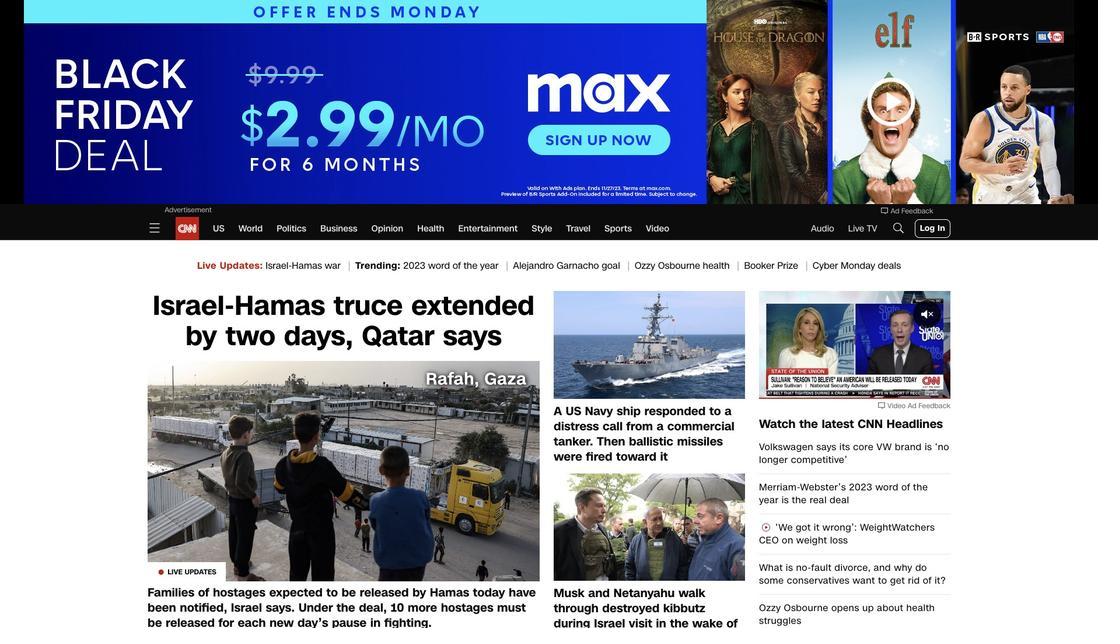 Task type: describe. For each thing, give the bounding box(es) containing it.
new
[[270, 615, 294, 629]]

live for live tv
[[849, 223, 864, 235]]

up
[[863, 601, 874, 615]]

tanker.
[[554, 433, 593, 450]]

musk and netanyahu walk through destroyed kibbutz during israel visit in the wake link
[[554, 585, 745, 629]]

opens
[[832, 601, 860, 615]]

the down brand
[[913, 481, 928, 494]]

ceo
[[759, 534, 779, 547]]

volkswagen says its core vw brand is 'no longer competitive' link
[[759, 440, 951, 467]]

search icon image
[[892, 221, 906, 235]]

business link
[[320, 217, 357, 240]]

live updates
[[168, 568, 216, 577]]

watch
[[759, 416, 796, 432]]

trending 2023 word of the year
[[355, 259, 499, 273]]

headlines
[[887, 416, 943, 432]]

fault
[[812, 561, 832, 575]]

distress
[[554, 418, 599, 435]]

webster's
[[800, 481, 846, 494]]

goal
[[602, 259, 620, 273]]

1 horizontal spatial ad
[[908, 401, 917, 411]]

ozzy osbourne health link
[[635, 259, 744, 273]]

fighting.
[[384, 615, 432, 629]]

latest
[[822, 416, 854, 432]]

cyber
[[813, 259, 838, 273]]

0 horizontal spatial hostages
[[213, 585, 266, 601]]

fullscreen image
[[929, 384, 941, 395]]

the u.s. navy guided-missile destroyer uss mason pulls alongside a fleet replenishment oiler in the atlantic ocean, july 17, 2021. image
[[554, 291, 745, 399]]

year inside merriam-webster's 2023 word of the year is the real deal
[[759, 493, 779, 507]]

entertainment link
[[458, 217, 518, 240]]

0 horizontal spatial released
[[166, 615, 215, 629]]

says.
[[266, 600, 295, 616]]

'we
[[776, 521, 793, 534]]

it?
[[935, 574, 946, 587]]

competitive'
[[791, 453, 848, 467]]

live tv link
[[849, 223, 878, 235]]

1 horizontal spatial hostages
[[441, 600, 494, 616]]

ballistic
[[629, 433, 674, 450]]

progress bar slider
[[759, 398, 951, 399]]

travel link
[[566, 217, 591, 240]]

ozzy osbourne opens up about health struggles link
[[759, 601, 951, 628]]

the left 'real'
[[792, 493, 807, 507]]

by inside families of hostages expected to be released by hamas today have been notified, israel says. under the deal, 10 more hostages must be released for each new day's pause in fighting.
[[413, 585, 426, 601]]

0 horizontal spatial word
[[428, 259, 450, 273]]

responded
[[645, 403, 706, 419]]

cnn
[[858, 416, 883, 432]]

got
[[796, 521, 811, 534]]

garnacho
[[557, 259, 599, 273]]

video for video
[[646, 223, 669, 235]]

merriam-
[[759, 481, 800, 494]]

and inside what is no-fault divorce, and why do some conservatives want to get rid of it?
[[874, 561, 891, 575]]

ozzy for ozzy osbourne health
[[635, 259, 656, 273]]

booker prize link
[[744, 259, 813, 273]]

do
[[916, 561, 927, 575]]

us inside a us navy ship responded to a distress call from a commercial tanker. then ballistic missiles were fired toward it
[[566, 403, 581, 419]]

on
[[782, 534, 794, 547]]

two
[[226, 318, 276, 355]]

of inside families of hostages expected to be released by hamas today have been notified, israel says. under the deal, 10 more hostages must be released for each new day's pause in fighting.
[[198, 585, 209, 601]]

weightwatchers
[[860, 521, 935, 534]]

visit
[[629, 616, 652, 629]]

opinion
[[371, 223, 403, 235]]

and inside musk and netanyahu walk through destroyed kibbutz during israel visit in the wake
[[588, 585, 610, 602]]

of up extended
[[453, 259, 461, 273]]

entertainment
[[458, 223, 518, 235]]

to inside what is no-fault divorce, and why do some conservatives want to get rid of it?
[[878, 574, 888, 587]]

is inside what is no-fault divorce, and why do some conservatives want to get rid of it?
[[786, 561, 793, 575]]

open menu icon image
[[148, 221, 162, 235]]

longer
[[759, 453, 788, 467]]

ad feedback
[[891, 207, 934, 216]]

deal
[[830, 493, 850, 507]]

it inside 'we got it wrong': weightwatchers ceo on weight loss
[[814, 521, 820, 534]]

from
[[627, 418, 653, 435]]

the inside families of hostages expected to be released by hamas today have been notified, israel says. under the deal, 10 more hostages must be released for each new day's pause in fighting.
[[337, 600, 355, 616]]

politics link
[[277, 217, 306, 240]]

10
[[391, 600, 404, 616]]

booker prize
[[744, 259, 798, 273]]

video link
[[646, 217, 669, 240]]

expected
[[269, 585, 323, 601]]

musk
[[554, 585, 585, 602]]

tv
[[867, 223, 878, 235]]

0 horizontal spatial us
[[213, 223, 225, 235]]

politics
[[277, 223, 306, 235]]

were
[[554, 449, 582, 465]]

health inside ozzy osbourne opens up about health struggles
[[907, 601, 935, 615]]

forward 10 seconds image
[[883, 337, 897, 351]]

the left latest
[[800, 416, 818, 432]]

a
[[554, 403, 562, 419]]

ship
[[617, 403, 641, 419]]

health
[[417, 223, 444, 235]]

fired
[[586, 449, 613, 465]]

kibbutz
[[663, 601, 705, 617]]

merriam-webster's 2023 word of the year is the real deal
[[759, 481, 928, 507]]

today
[[473, 585, 505, 601]]

israel-hamas truce extended by two days, qatar says link
[[148, 288, 540, 355]]

alejandro garnacho goal
[[513, 259, 620, 273]]

have
[[509, 585, 536, 601]]

audio
[[811, 223, 834, 235]]

1 vertical spatial feedback
[[919, 401, 951, 411]]

0 horizontal spatial ad
[[891, 207, 900, 216]]

navy
[[585, 403, 613, 419]]

unmute image
[[769, 384, 781, 395]]

live for live updates
[[168, 568, 183, 577]]

notified,
[[180, 600, 227, 616]]

is inside merriam-webster's 2023 word of the year is the real deal
[[782, 493, 789, 507]]

says inside volkswagen says its core vw brand is 'no longer competitive'
[[817, 440, 837, 454]]

been
[[148, 600, 176, 616]]

loss
[[830, 534, 848, 547]]

'no
[[935, 440, 950, 454]]

a us navy ship responded to a distress call from a commercial tanker. then ballistic missiles were fired toward it link
[[554, 403, 745, 465]]

pause
[[332, 615, 367, 629]]

in this handout image provided by the gpo, israel's prime minister benjamin netanyahu (c) takes elon musk (l) on a tour of kibbutz kfar aza after the october 7th massacre took place there, on november 27, 2023 in kfar aza, israel. billionaire and boss of the social network x, elon musk, travelled to israel during the truce between israel and hamas. musk is due to speak with israeli president isaac herzog about the online fight against antisemitism. image
[[554, 474, 745, 581]]

the inside musk and netanyahu walk through destroyed kibbutz during israel visit in the wake
[[670, 616, 689, 629]]

israel inside musk and netanyahu walk through destroyed kibbutz during israel visit in the wake
[[594, 616, 625, 629]]

ozzy for ozzy osbourne opens up about health struggles
[[759, 601, 781, 615]]

by inside israel-hamas truce extended by two days, qatar says
[[186, 318, 217, 355]]

weight
[[797, 534, 827, 547]]

monday
[[841, 259, 875, 273]]



Task type: locate. For each thing, give the bounding box(es) containing it.
israel inside families of hostages expected to be released by hamas today have been notified, israel says. under the deal, 10 more hostages must be released for each new day's pause in fighting.
[[231, 600, 262, 616]]

updates up notified,
[[185, 568, 216, 577]]

1 vertical spatial us
[[566, 403, 581, 419]]

1 horizontal spatial 2023
[[849, 481, 873, 494]]

1 horizontal spatial says
[[817, 440, 837, 454]]

live down us link
[[197, 259, 217, 273]]

live updates link
[[148, 361, 540, 585]]

1 vertical spatial and
[[588, 585, 610, 602]]

wrong':
[[823, 521, 857, 534]]

1 vertical spatial 2023
[[849, 481, 873, 494]]

0 horizontal spatial 2023
[[403, 259, 426, 273]]

live for live updates israel-hamas war
[[197, 259, 217, 273]]

osbourne for health
[[658, 259, 700, 273]]

2023 right trending
[[403, 259, 426, 273]]

missiles
[[677, 433, 723, 450]]

1 horizontal spatial in
[[656, 616, 666, 629]]

osbourne
[[658, 259, 700, 273], [784, 601, 829, 615]]

world
[[239, 223, 263, 235]]

log in link
[[915, 219, 951, 238]]

sports link
[[605, 217, 632, 240]]

cyber monday deals
[[813, 259, 901, 273]]

1 vertical spatial by
[[413, 585, 426, 601]]

2 horizontal spatial to
[[878, 574, 888, 587]]

video player region
[[759, 291, 951, 399]]

of left it?
[[923, 574, 932, 587]]

1 vertical spatial ad
[[908, 401, 917, 411]]

of down brand
[[902, 481, 911, 494]]

0 vertical spatial it
[[660, 449, 668, 465]]

hostages up each
[[213, 585, 266, 601]]

conservatives
[[787, 574, 850, 587]]

divorce,
[[835, 561, 871, 575]]

1 horizontal spatial it
[[814, 521, 820, 534]]

brand
[[895, 440, 922, 454]]

hamas inside israel-hamas truce extended by two days, qatar says
[[235, 288, 325, 325]]

feedback
[[902, 207, 934, 216], [919, 401, 951, 411]]

1 horizontal spatial israel
[[594, 616, 625, 629]]

says inside israel-hamas truce extended by two days, qatar says
[[443, 318, 502, 355]]

0 horizontal spatial says
[[443, 318, 502, 355]]

0 horizontal spatial and
[[588, 585, 610, 602]]

osbourne for opens
[[784, 601, 829, 615]]

a left watch
[[725, 403, 732, 419]]

to left get
[[878, 574, 888, 587]]

1 horizontal spatial word
[[876, 481, 899, 494]]

extended
[[411, 288, 535, 325]]

0 vertical spatial released
[[360, 585, 409, 601]]

year up sig video icon
[[759, 493, 779, 507]]

word inside merriam-webster's 2023 word of the year is the real deal
[[876, 481, 899, 494]]

what is no-fault divorce, and why do some conservatives want to get rid of it? link
[[759, 561, 951, 587]]

in left 10
[[370, 615, 381, 629]]

0 vertical spatial health
[[703, 259, 730, 273]]

0 horizontal spatial by
[[186, 318, 217, 355]]

options image
[[903, 384, 915, 395]]

of inside merriam-webster's 2023 word of the year is the real deal
[[902, 481, 911, 494]]

1 vertical spatial be
[[148, 615, 162, 629]]

in inside musk and netanyahu walk through destroyed kibbutz during israel visit in the wake
[[656, 616, 666, 629]]

1 vertical spatial osbourne
[[784, 601, 829, 615]]

audio link
[[811, 223, 834, 235]]

israel- inside israel-hamas truce extended by two days, qatar says
[[153, 288, 235, 325]]

a right from
[[657, 418, 664, 435]]

it right got
[[814, 521, 820, 534]]

style link
[[532, 217, 552, 240]]

ad up search icon
[[891, 207, 900, 216]]

0 vertical spatial osbourne
[[658, 259, 700, 273]]

what is no-fault divorce, and why do some conservatives want to get rid of it?
[[759, 561, 946, 587]]

toward
[[616, 449, 657, 465]]

in inside families of hostages expected to be released by hamas today have been notified, israel says. under the deal, 10 more hostages must be released for each new day's pause in fighting.
[[370, 615, 381, 629]]

for
[[219, 615, 234, 629]]

0 vertical spatial 2023
[[403, 259, 426, 273]]

sports
[[605, 223, 632, 235]]

truce
[[334, 288, 403, 325]]

video right sports
[[646, 223, 669, 235]]

through
[[554, 601, 599, 617]]

log
[[920, 223, 935, 234]]

year
[[480, 259, 499, 273], [759, 493, 779, 507]]

to
[[710, 403, 721, 419], [878, 574, 888, 587], [326, 585, 338, 601]]

core
[[853, 440, 874, 454]]

0 vertical spatial says
[[443, 318, 502, 355]]

is inside volkswagen says its core vw brand is 'no longer competitive'
[[925, 440, 932, 454]]

pause image
[[846, 335, 864, 353]]

0 vertical spatial updates
[[220, 259, 260, 273]]

video
[[646, 223, 669, 235], [888, 401, 906, 411]]

and left why
[[874, 561, 891, 575]]

feedback up log
[[902, 207, 934, 216]]

of inside what is no-fault divorce, and why do some conservatives want to get rid of it?
[[923, 574, 932, 587]]

by left two
[[186, 318, 217, 355]]

1 horizontal spatial updates
[[220, 259, 260, 273]]

0 horizontal spatial be
[[148, 615, 162, 629]]

israel-hamas truce extended by two days, qatar says
[[153, 288, 535, 355]]

0 horizontal spatial israel
[[231, 600, 262, 616]]

0 vertical spatial feedback
[[902, 207, 934, 216]]

of
[[453, 259, 461, 273], [902, 481, 911, 494], [923, 574, 932, 587], [198, 585, 209, 601]]

live updates israel-hamas war
[[197, 259, 341, 273]]

0 vertical spatial be
[[342, 585, 356, 601]]

1 horizontal spatial israel-
[[266, 259, 292, 273]]

it right toward
[[660, 449, 668, 465]]

0 vertical spatial us
[[213, 223, 225, 235]]

the left wake
[[670, 616, 689, 629]]

word down health link
[[428, 259, 450, 273]]

2023 inside merriam-webster's 2023 word of the year is the real deal
[[849, 481, 873, 494]]

ozzy inside ozzy osbourne opens up about health struggles
[[759, 601, 781, 615]]

word down vw
[[876, 481, 899, 494]]

ozzy osbourne opens up about health struggles
[[759, 601, 935, 628]]

live up families
[[168, 568, 183, 577]]

1 horizontal spatial and
[[874, 561, 891, 575]]

in right visit
[[656, 616, 666, 629]]

1 vertical spatial is
[[782, 493, 789, 507]]

1 horizontal spatial released
[[360, 585, 409, 601]]

of down 'live updates'
[[198, 585, 209, 601]]

families
[[148, 585, 194, 601]]

0 horizontal spatial a
[[657, 418, 664, 435]]

ozzy right goal
[[635, 259, 656, 273]]

1 vertical spatial released
[[166, 615, 215, 629]]

1 vertical spatial video
[[888, 401, 906, 411]]

hamas inside families of hostages expected to be released by hamas today have been notified, israel says. under the deal, 10 more hostages must be released for each new day's pause in fighting.
[[430, 585, 469, 601]]

during
[[554, 616, 590, 629]]

released up fighting.
[[360, 585, 409, 601]]

1 horizontal spatial osbourne
[[784, 601, 829, 615]]

deal,
[[359, 600, 387, 616]]

ozzy
[[635, 259, 656, 273], [759, 601, 781, 615]]

released
[[360, 585, 409, 601], [166, 615, 215, 629]]

0 vertical spatial ozzy
[[635, 259, 656, 273]]

live
[[849, 223, 864, 235], [197, 259, 217, 273], [168, 568, 183, 577]]

1 horizontal spatial health
[[907, 601, 935, 615]]

1 horizontal spatial video
[[888, 401, 906, 411]]

1 horizontal spatial ozzy
[[759, 601, 781, 615]]

wake
[[693, 616, 723, 629]]

0 vertical spatial is
[[925, 440, 932, 454]]

travel
[[566, 223, 591, 235]]

rid
[[908, 574, 920, 587]]

2 vertical spatial hamas
[[430, 585, 469, 601]]

alejandro garnacho goal link
[[513, 259, 635, 273]]

'we got it wrong': weightwatchers ceo on weight loss
[[759, 521, 935, 547]]

0 vertical spatial ad
[[891, 207, 900, 216]]

year down entertainment in the top left of the page
[[480, 259, 499, 273]]

1 vertical spatial updates
[[185, 568, 216, 577]]

watch the latest cnn headlines
[[759, 416, 943, 432]]

2023 down volkswagen says its core vw brand is 'no longer competitive' link at right bottom
[[849, 481, 873, 494]]

days,
[[284, 318, 353, 355]]

feedback down the fullscreen icon at the right of page
[[919, 401, 951, 411]]

osbourne down video link
[[658, 259, 700, 273]]

a
[[725, 403, 732, 419], [657, 418, 664, 435]]

health link
[[417, 217, 444, 240]]

to inside families of hostages expected to be released by hamas today have been notified, israel says. under the deal, 10 more hostages must be released for each new day's pause in fighting.
[[326, 585, 338, 601]]

real
[[810, 493, 827, 507]]

0 vertical spatial by
[[186, 318, 217, 355]]

hostages
[[213, 585, 266, 601], [441, 600, 494, 616]]

it inside a us navy ship responded to a distress call from a commercial tanker. then ballistic missiles were fired toward it
[[660, 449, 668, 465]]

0 vertical spatial video
[[646, 223, 669, 235]]

alejandro
[[513, 259, 554, 273]]

health down rid
[[907, 601, 935, 615]]

world link
[[239, 217, 263, 240]]

and right 'musk'
[[588, 585, 610, 602]]

ad down options icon
[[908, 401, 917, 411]]

the
[[464, 259, 478, 273], [800, 416, 818, 432], [913, 481, 928, 494], [792, 493, 807, 507], [337, 600, 355, 616], [670, 616, 689, 629]]

osbourne inside ozzy osbourne opens up about health struggles
[[784, 601, 829, 615]]

updates for live updates israel-hamas war
[[220, 259, 260, 273]]

live tv
[[849, 223, 878, 235]]

0 horizontal spatial in
[[370, 615, 381, 629]]

be left deal,
[[342, 585, 356, 601]]

be down families
[[148, 615, 162, 629]]

updates
[[220, 259, 260, 273], [185, 568, 216, 577]]

cyber monday deals link
[[813, 259, 901, 273]]

0 vertical spatial word
[[428, 259, 450, 273]]

2 horizontal spatial live
[[849, 223, 864, 235]]

war
[[325, 259, 341, 273]]

merriam-webster's 2023 word of the year is the real deal link
[[759, 481, 951, 507]]

health left booker prize at the right top
[[703, 259, 730, 273]]

0 horizontal spatial updates
[[185, 568, 216, 577]]

1 vertical spatial live
[[197, 259, 217, 273]]

is left 'no
[[925, 440, 932, 454]]

1 horizontal spatial be
[[342, 585, 356, 601]]

to inside a us navy ship responded to a distress call from a commercial tanker. then ballistic missiles were fired toward it
[[710, 403, 721, 419]]

day's
[[298, 615, 328, 629]]

video for video ad feedback
[[888, 401, 906, 411]]

captions unavailable image
[[878, 384, 889, 395]]

updates for live updates
[[185, 568, 216, 577]]

video down options icon
[[888, 401, 906, 411]]

ozzy osbourne health
[[635, 259, 730, 273]]

under
[[299, 600, 333, 616]]

hamas down live updates israel-hamas war
[[235, 288, 325, 325]]

to up missiles
[[710, 403, 721, 419]]

to up pause
[[326, 585, 338, 601]]

1 horizontal spatial to
[[710, 403, 721, 419]]

0 horizontal spatial osbourne
[[658, 259, 700, 273]]

watch the latest cnn headlines link
[[759, 416, 951, 432]]

us right a
[[566, 403, 581, 419]]

1 vertical spatial israel-
[[153, 288, 235, 325]]

hostages left "must"
[[441, 600, 494, 616]]

1 horizontal spatial us
[[566, 403, 581, 419]]

1 horizontal spatial year
[[759, 493, 779, 507]]

0 vertical spatial year
[[480, 259, 499, 273]]

ozzy down some
[[759, 601, 781, 615]]

0 horizontal spatial video
[[646, 223, 669, 235]]

is up 'we
[[782, 493, 789, 507]]

0 horizontal spatial live
[[168, 568, 183, 577]]

by
[[186, 318, 217, 355], [413, 585, 426, 601]]

1 vertical spatial ozzy
[[759, 601, 781, 615]]

2 vertical spatial is
[[786, 561, 793, 575]]

qatar
[[362, 318, 435, 355]]

0 horizontal spatial to
[[326, 585, 338, 601]]

0 vertical spatial and
[[874, 561, 891, 575]]

commercial
[[668, 418, 735, 435]]

us left world
[[213, 223, 225, 235]]

the left deal,
[[337, 600, 355, 616]]

is left 'no-'
[[786, 561, 793, 575]]

israel left visit
[[594, 616, 625, 629]]

released down families
[[166, 615, 215, 629]]

backward 10 seconds image
[[813, 337, 827, 351]]

israel left the says. at the bottom left of page
[[231, 600, 262, 616]]

2 vertical spatial live
[[168, 568, 183, 577]]

0 horizontal spatial ozzy
[[635, 259, 656, 273]]

0 vertical spatial live
[[849, 223, 864, 235]]

more
[[408, 600, 437, 616]]

0 vertical spatial israel-
[[266, 259, 292, 273]]

1 vertical spatial health
[[907, 601, 935, 615]]

israel
[[231, 600, 262, 616], [594, 616, 625, 629]]

1 horizontal spatial a
[[725, 403, 732, 419]]

osbourne down conservatives
[[784, 601, 829, 615]]

0 horizontal spatial health
[[703, 259, 730, 273]]

sig video image
[[759, 523, 773, 534]]

0 vertical spatial hamas
[[292, 259, 322, 273]]

0 horizontal spatial it
[[660, 449, 668, 465]]

trending
[[355, 259, 398, 273]]

the up extended
[[464, 259, 478, 273]]

1 vertical spatial word
[[876, 481, 899, 494]]

1 horizontal spatial live
[[197, 259, 217, 273]]

struggles
[[759, 614, 802, 628]]

'we got it wrong': weightwatchers ceo on weight loss link
[[759, 521, 951, 547]]

it
[[660, 449, 668, 465], [814, 521, 820, 534]]

0 horizontal spatial israel-
[[153, 288, 235, 325]]

call
[[603, 418, 623, 435]]

walk
[[679, 585, 706, 602]]

why
[[894, 561, 913, 575]]

get
[[890, 574, 905, 587]]

updates down the world link
[[220, 259, 260, 273]]

hamas left war
[[292, 259, 322, 273]]

0 horizontal spatial year
[[480, 259, 499, 273]]

1 vertical spatial hamas
[[235, 288, 325, 325]]

1 horizontal spatial by
[[413, 585, 426, 601]]

opinion link
[[371, 217, 403, 240]]

volkswagen says its core vw brand is 'no longer competitive'
[[759, 440, 950, 467]]

by right 10
[[413, 585, 426, 601]]

1 vertical spatial year
[[759, 493, 779, 507]]

1 vertical spatial says
[[817, 440, 837, 454]]

1 vertical spatial it
[[814, 521, 820, 534]]

hamas left the 'today'
[[430, 585, 469, 601]]

live left tv
[[849, 223, 864, 235]]



Task type: vqa. For each thing, say whether or not it's contained in the screenshot.
LIVE associated with Live TV
yes



